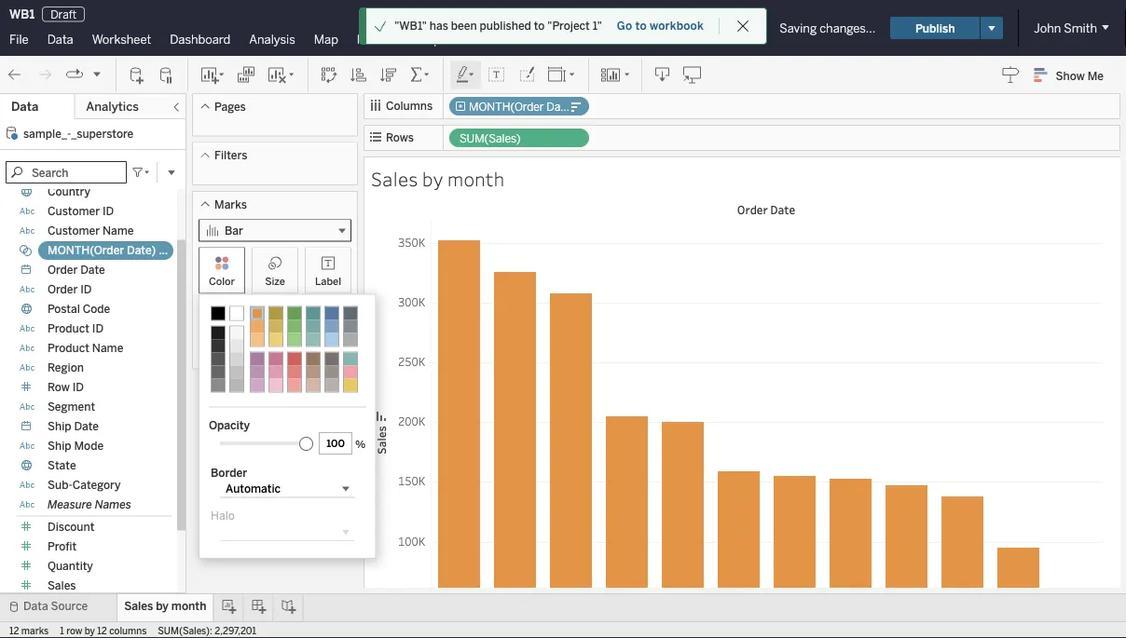 Task type: locate. For each thing, give the bounding box(es) containing it.
download image
[[654, 66, 673, 84]]

publish button
[[891, 17, 981, 39]]

border
[[211, 466, 247, 480]]

name up month(order date) set at the left top of page
[[103, 224, 134, 238]]

0 horizontal spatial sales by month
[[124, 600, 206, 614]]

"wb1"
[[395, 19, 427, 33]]

worksheet
[[92, 32, 151, 47]]

code
[[83, 303, 110, 316]]

pause auto updates image
[[158, 66, 176, 84]]

saving
[[780, 21, 817, 35]]

1 vertical spatial sales by month
[[124, 600, 206, 614]]

data down undo "icon"
[[11, 99, 38, 114]]

customer for customer name
[[48, 224, 100, 238]]

customer down customer id
[[48, 224, 100, 238]]

0 vertical spatial ship
[[48, 420, 71, 434]]

2,297,201
[[215, 626, 256, 637]]

row
[[66, 626, 82, 637]]

ship date
[[48, 420, 99, 434]]

show me button
[[1027, 61, 1121, 90]]

me
[[1088, 69, 1104, 82]]

1 horizontal spatial 12
[[97, 626, 107, 637]]

1 product from the top
[[48, 322, 89, 336]]

sales
[[371, 166, 418, 192], [48, 580, 76, 593], [124, 600, 153, 614]]

new worksheet image
[[200, 66, 226, 84]]

month(order for month(order date) set
[[48, 244, 124, 257]]

id right the row
[[73, 381, 84, 395]]

1 horizontal spatial to
[[636, 19, 647, 33]]

opacity
[[209, 419, 250, 433]]

date) down the fit icon
[[547, 100, 575, 114]]

0 vertical spatial customer
[[48, 205, 100, 218]]

0 horizontal spatial month
[[171, 600, 206, 614]]

12
[[9, 626, 19, 637], [97, 626, 107, 637]]

"wb1" has been published to "project 1" alert
[[395, 18, 602, 35]]

order id
[[48, 283, 92, 297]]

sales up columns
[[124, 600, 153, 614]]

john
[[1035, 21, 1062, 35]]

None range field
[[220, 435, 313, 446]]

1"
[[593, 19, 602, 33]]

0 horizontal spatial order date
[[48, 264, 105, 277]]

label
[[315, 275, 341, 288]]

by
[[422, 166, 444, 192], [156, 600, 169, 614], [85, 626, 95, 637]]

name down product id
[[92, 342, 123, 355]]

2 horizontal spatial by
[[422, 166, 444, 192]]

0 vertical spatial sales by month
[[371, 166, 505, 192]]

data up marks
[[23, 600, 48, 614]]

product
[[48, 322, 89, 336], [48, 342, 89, 355]]

1 vertical spatial name
[[92, 342, 123, 355]]

product up region
[[48, 342, 89, 355]]

1 vertical spatial ship
[[48, 440, 71, 453]]

0 vertical spatial date)
[[547, 100, 575, 114]]

1 horizontal spatial order date
[[738, 202, 796, 218]]

id for row id
[[73, 381, 84, 395]]

measure names
[[48, 499, 131, 512]]

0 vertical spatial month(order
[[469, 100, 544, 114]]

1 customer from the top
[[48, 205, 100, 218]]

fit image
[[548, 66, 577, 84]]

profit
[[48, 541, 77, 554]]

sales by month down rows
[[371, 166, 505, 192]]

0 horizontal spatial date)
[[127, 244, 156, 257]]

to inside 'go to workbook' link
[[636, 19, 647, 33]]

0 vertical spatial sales
[[371, 166, 418, 192]]

id up customer name
[[103, 205, 114, 218]]

duplicate image
[[237, 66, 256, 84]]

order date
[[738, 202, 796, 218], [48, 264, 105, 277]]

1 horizontal spatial date)
[[547, 100, 575, 114]]

order
[[738, 202, 768, 218], [48, 264, 78, 277], [48, 283, 78, 297]]

2 vertical spatial order
[[48, 283, 78, 297]]

data
[[47, 32, 73, 47], [11, 99, 38, 114], [23, 600, 48, 614]]

2 to from the left
[[636, 19, 647, 33]]

show me
[[1057, 69, 1104, 82]]

1 vertical spatial customer
[[48, 224, 100, 238]]

"project
[[548, 19, 590, 33]]

sorted ascending by sum of sales within order date month image
[[350, 66, 368, 84]]

0 vertical spatial order
[[738, 202, 768, 218]]

id up postal code
[[80, 283, 92, 297]]

2 product from the top
[[48, 342, 89, 355]]

0 vertical spatial date
[[771, 202, 796, 218]]

1 horizontal spatial sales by month
[[371, 166, 505, 192]]

0 vertical spatial product
[[48, 322, 89, 336]]

to left "project
[[534, 19, 545, 33]]

data source
[[23, 600, 88, 614]]

detail
[[208, 327, 236, 340]]

1 to from the left
[[534, 19, 545, 33]]

set
[[159, 244, 177, 257]]

to
[[534, 19, 545, 33], [636, 19, 647, 33]]

12 left columns
[[97, 626, 107, 637]]

month up sum(sales):
[[171, 600, 206, 614]]

1 12 from the left
[[9, 626, 19, 637]]

analysis
[[249, 32, 295, 47]]

0 horizontal spatial month(order
[[48, 244, 124, 257]]

mode
[[74, 440, 104, 453]]

2 horizontal spatial sales
[[371, 166, 418, 192]]

0 vertical spatial month
[[448, 166, 505, 192]]

12 left marks
[[9, 626, 19, 637]]

sales down quantity
[[48, 580, 76, 593]]

2 customer from the top
[[48, 224, 100, 238]]

date) left set
[[127, 244, 156, 257]]

by right the row
[[85, 626, 95, 637]]

month(order
[[469, 100, 544, 114], [48, 244, 124, 257]]

show
[[1057, 69, 1086, 82]]

1 vertical spatial date)
[[127, 244, 156, 257]]

source
[[51, 600, 88, 614]]

replay animation image right the redo icon
[[65, 66, 84, 84]]

sorted descending by sum of sales within order date month image
[[380, 66, 398, 84]]

changes...
[[820, 21, 876, 35]]

dashboard
[[170, 32, 231, 47]]

0 horizontal spatial 12
[[9, 626, 19, 637]]

ship
[[48, 420, 71, 434], [48, 440, 71, 453]]

0 horizontal spatial sales
[[48, 580, 76, 593]]

1 vertical spatial order
[[48, 264, 78, 277]]

1 horizontal spatial month
[[448, 166, 505, 192]]

postal
[[48, 303, 80, 316]]

sales by month
[[371, 166, 505, 192], [124, 600, 206, 614]]

id for customer id
[[103, 205, 114, 218]]

1 vertical spatial month(order
[[48, 244, 124, 257]]

format workbook image
[[518, 66, 536, 84]]

halo
[[211, 510, 235, 523]]

postal code
[[48, 303, 110, 316]]

0 horizontal spatial replay animation image
[[65, 66, 84, 84]]

1 horizontal spatial sales
[[124, 600, 153, 614]]

1 horizontal spatial by
[[156, 600, 169, 614]]

success image
[[374, 20, 387, 33]]

to right the go on the right top of page
[[636, 19, 647, 33]]

date
[[771, 202, 796, 218], [80, 264, 105, 277], [74, 420, 99, 434]]

show mark labels image
[[488, 66, 507, 84]]

1 horizontal spatial month(order
[[469, 100, 544, 114]]

by up sum(sales):
[[156, 600, 169, 614]]

sales by month up sum(sales):
[[124, 600, 206, 614]]

clear sheet image
[[267, 66, 297, 84]]

None text field
[[319, 433, 353, 455]]

id down code
[[92, 322, 104, 336]]

product down postal at top
[[48, 322, 89, 336]]

month(order for month(order date)
[[469, 100, 544, 114]]

2 vertical spatial date
[[74, 420, 99, 434]]

month down sum(sales) at the top
[[448, 166, 505, 192]]

month(order down customer name
[[48, 244, 124, 257]]

workbook
[[650, 19, 704, 33]]

date)
[[547, 100, 575, 114], [127, 244, 156, 257]]

columns
[[386, 99, 433, 113]]

0 horizontal spatial to
[[534, 19, 545, 33]]

name
[[103, 224, 134, 238], [92, 342, 123, 355]]

1 vertical spatial product
[[48, 342, 89, 355]]

analytics
[[86, 99, 139, 114]]

month(order down show mark labels image
[[469, 100, 544, 114]]

customer
[[48, 205, 100, 218], [48, 224, 100, 238]]

wb1
[[9, 7, 35, 21]]

quantity
[[48, 560, 93, 574]]

pages
[[215, 100, 246, 113]]

0 horizontal spatial by
[[85, 626, 95, 637]]

data down draft
[[47, 32, 73, 47]]

customer down country
[[48, 205, 100, 218]]

ship up state
[[48, 440, 71, 453]]

replay animation image
[[65, 66, 84, 84], [91, 68, 103, 80]]

swap rows and columns image
[[320, 66, 339, 84]]

ship for ship mode
[[48, 440, 71, 453]]

by down columns
[[422, 166, 444, 192]]

month
[[448, 166, 505, 192], [171, 600, 206, 614]]

2 ship from the top
[[48, 440, 71, 453]]

1 vertical spatial date
[[80, 264, 105, 277]]

marks
[[21, 626, 49, 637]]

0 vertical spatial name
[[103, 224, 134, 238]]

id for order id
[[80, 283, 92, 297]]

to inside "wb1" has been published to "project 1" alert
[[534, 19, 545, 33]]

sales down rows
[[371, 166, 418, 192]]

1 ship from the top
[[48, 420, 71, 434]]

open and edit this workbook in tableau desktop image
[[684, 66, 702, 84]]

2 vertical spatial by
[[85, 626, 95, 637]]

id
[[103, 205, 114, 218], [80, 283, 92, 297], [92, 322, 104, 336], [73, 381, 84, 395]]

ship down segment
[[48, 420, 71, 434]]

replay animation image up analytics
[[91, 68, 103, 80]]

totals image
[[410, 66, 432, 84]]



Task type: vqa. For each thing, say whether or not it's contained in the screenshot.
by to the middle
yes



Task type: describe. For each thing, give the bounding box(es) containing it.
product for product name
[[48, 342, 89, 355]]

published
[[480, 19, 532, 33]]

row
[[48, 381, 70, 395]]

discount
[[48, 521, 95, 535]]

Search text field
[[6, 161, 127, 184]]

file
[[9, 32, 29, 47]]

date) for month(order date) set
[[127, 244, 156, 257]]

smith
[[1065, 21, 1098, 35]]

names
[[95, 499, 131, 512]]

category
[[72, 479, 121, 493]]

row id
[[48, 381, 84, 395]]

segment
[[48, 401, 95, 414]]

go to workbook
[[617, 19, 704, 33]]

1 vertical spatial data
[[11, 99, 38, 114]]

country
[[48, 185, 90, 199]]

0 vertical spatial order date
[[738, 202, 796, 218]]

john smith
[[1035, 21, 1098, 35]]

redo image
[[35, 66, 54, 84]]

month(order date) set
[[48, 244, 177, 257]]

color
[[209, 275, 235, 288]]

product for product id
[[48, 322, 89, 336]]

"wb1" has been published to "project 1"
[[395, 19, 602, 33]]

month(order date)
[[469, 100, 575, 114]]

2 vertical spatial sales
[[124, 600, 153, 614]]

filters
[[215, 149, 248, 162]]

date) for month(order date)
[[547, 100, 575, 114]]

automatic
[[226, 482, 281, 496]]

customer for customer id
[[48, 205, 100, 218]]

collapse image
[[171, 102, 182, 113]]

publish
[[916, 21, 956, 35]]

marks
[[215, 198, 247, 211]]

1 vertical spatial order date
[[48, 264, 105, 277]]

12 marks
[[9, 626, 49, 637]]

state
[[48, 459, 76, 473]]

region
[[48, 361, 84, 375]]

new data source image
[[128, 66, 146, 84]]

0 vertical spatial by
[[422, 166, 444, 192]]

help
[[416, 32, 441, 47]]

%
[[355, 438, 366, 451]]

1 vertical spatial by
[[156, 600, 169, 614]]

saving changes...
[[780, 21, 876, 35]]

sample_-
[[23, 127, 71, 140]]

highlight image
[[455, 66, 477, 84]]

product id
[[48, 322, 104, 336]]

map
[[314, 32, 338, 47]]

1 vertical spatial month
[[171, 600, 206, 614]]

go
[[617, 19, 633, 33]]

show/hide cards image
[[601, 66, 631, 84]]

sub-
[[48, 479, 72, 493]]

product name
[[48, 342, 123, 355]]

0 vertical spatial data
[[47, 32, 73, 47]]

tooltip
[[259, 327, 292, 340]]

size
[[265, 275, 285, 288]]

2 12 from the left
[[97, 626, 107, 637]]

sum(sales):
[[158, 626, 213, 637]]

columns
[[109, 626, 147, 637]]

1
[[60, 626, 64, 637]]

name for product name
[[92, 342, 123, 355]]

rows
[[386, 131, 414, 145]]

data guide image
[[1002, 65, 1021, 84]]

customer name
[[48, 224, 134, 238]]

format
[[357, 32, 397, 47]]

2 vertical spatial data
[[23, 600, 48, 614]]

has
[[430, 19, 449, 33]]

1 row by 12 columns
[[60, 626, 147, 637]]

id for product id
[[92, 322, 104, 336]]

sub-category
[[48, 479, 121, 493]]

1 vertical spatial sales
[[48, 580, 76, 593]]

1 horizontal spatial replay animation image
[[91, 68, 103, 80]]

go to workbook link
[[616, 18, 705, 34]]

sum(sales): 2,297,201
[[158, 626, 256, 637]]

sorted descending by sum of sales within order date month image
[[375, 410, 389, 424]]

sum(sales)
[[460, 132, 521, 146]]

name for customer name
[[103, 224, 134, 238]]

draft
[[51, 7, 77, 21]]

marks. press enter to open the view data window.. use arrow keys to navigate data visualization elements. image
[[431, 219, 1103, 639]]

measure
[[48, 499, 92, 512]]

sample_-_superstore
[[23, 127, 134, 140]]

_superstore
[[71, 127, 134, 140]]

ship for ship date
[[48, 420, 71, 434]]

customer id
[[48, 205, 114, 218]]

undo image
[[6, 66, 24, 84]]

been
[[451, 19, 477, 33]]

ship mode
[[48, 440, 104, 453]]



